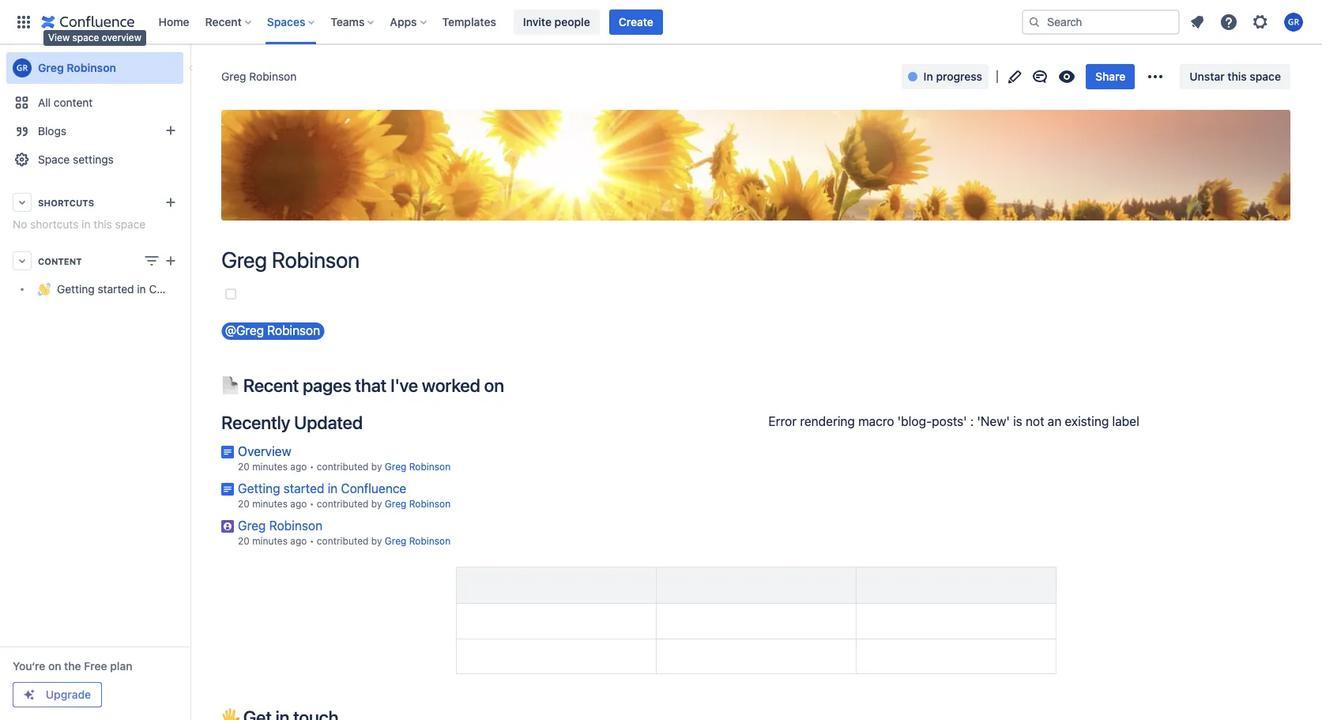 Task type: locate. For each thing, give the bounding box(es) containing it.
contributed inside getting started in confluence 20 minutes ago • contributed by greg robinson
[[317, 498, 369, 510]]

confluence for getting started in confluence 20 minutes ago • contributed by greg robinson
[[341, 481, 406, 495]]

1 horizontal spatial this
[[1228, 70, 1247, 83]]

1 • from the top
[[310, 461, 314, 473]]

error rendering macro 'blog-posts' : 'new' is not an existing label
[[769, 415, 1140, 429]]

recent inside dropdown button
[[205, 15, 242, 28]]

1 vertical spatial space
[[1250, 70, 1281, 83]]

in down overview 20 minutes ago • contributed by greg robinson
[[328, 481, 338, 495]]

greg
[[38, 61, 64, 74], [221, 70, 246, 83], [221, 247, 267, 273], [385, 461, 407, 473], [385, 498, 407, 510], [238, 518, 266, 533], [385, 535, 407, 547]]

content
[[54, 96, 93, 109]]

0 vertical spatial this
[[1228, 70, 1247, 83]]

0 horizontal spatial copy image
[[337, 708, 356, 720]]

0 vertical spatial •
[[310, 461, 314, 473]]

all
[[38, 96, 51, 109]]

premium image
[[23, 688, 36, 701]]

in inside getting started in confluence 20 minutes ago • contributed by greg robinson
[[328, 481, 338, 495]]

2 vertical spatial minutes
[[252, 535, 288, 547]]

0 vertical spatial contributed
[[317, 461, 369, 473]]

share
[[1096, 70, 1126, 83]]

• up greg robinson 20 minutes ago • contributed by greg robinson
[[310, 498, 314, 510]]

1 vertical spatial getting
[[238, 481, 280, 495]]

create a page image
[[161, 251, 180, 270]]

2 • from the top
[[310, 498, 314, 510]]

1 vertical spatial on
[[48, 659, 61, 673]]

0 vertical spatial 20
[[238, 461, 250, 473]]

settings
[[73, 153, 114, 166]]

create link
[[609, 9, 663, 34]]

worked
[[422, 375, 480, 396]]

0 horizontal spatial started
[[98, 283, 134, 296]]

greg robinson down view space overview
[[38, 61, 116, 74]]

space down settings icon
[[1250, 70, 1281, 83]]

0 vertical spatial started
[[98, 283, 134, 296]]

shortcuts
[[38, 197, 94, 207]]

0 vertical spatial getting
[[57, 283, 95, 296]]

getting down the "content"
[[57, 283, 95, 296]]

1 vertical spatial started
[[284, 481, 324, 495]]

the
[[64, 659, 81, 673]]

getting
[[57, 283, 95, 296], [238, 481, 280, 495]]

1 vertical spatial in
[[137, 283, 146, 296]]

not
[[1026, 415, 1045, 429]]

ago down overview link
[[290, 461, 307, 473]]

2 vertical spatial in
[[328, 481, 338, 495]]

2 vertical spatial •
[[310, 535, 314, 547]]

on
[[484, 375, 504, 396], [48, 659, 61, 673]]

getting started in confluence link down 'change view' image
[[6, 275, 207, 304]]

blogs link
[[6, 117, 183, 145]]

add shortcut image
[[161, 193, 180, 212]]

0 horizontal spatial getting
[[57, 283, 95, 296]]

0 vertical spatial in
[[82, 217, 90, 231]]

getting inside space element
[[57, 283, 95, 296]]

1 horizontal spatial confluence
[[341, 481, 406, 495]]

apps
[[390, 15, 417, 28]]

•
[[310, 461, 314, 473], [310, 498, 314, 510], [310, 535, 314, 547]]

templates
[[442, 15, 496, 28]]

getting inside getting started in confluence 20 minutes ago • contributed by greg robinson
[[238, 481, 280, 495]]

📄
[[221, 375, 239, 396]]

overview
[[238, 444, 291, 458]]

1 vertical spatial confluence
[[341, 481, 406, 495]]

contributed up getting started in confluence 20 minutes ago • contributed by greg robinson
[[317, 461, 369, 473]]

in progress
[[924, 70, 982, 83]]

is
[[1013, 415, 1023, 429]]

minutes
[[252, 461, 288, 473], [252, 498, 288, 510], [252, 535, 288, 547]]

2 vertical spatial space
[[115, 217, 146, 231]]

space down shortcuts dropdown button
[[115, 217, 146, 231]]

1 contributed from the top
[[317, 461, 369, 473]]

home
[[158, 15, 189, 28]]

0 vertical spatial by
[[371, 461, 382, 473]]

1 horizontal spatial in
[[137, 283, 146, 296]]

1 vertical spatial ago
[[290, 498, 307, 510]]

by down getting started in confluence 20 minutes ago • contributed by greg robinson
[[371, 535, 382, 547]]

confluence inside getting started in confluence 20 minutes ago • contributed by greg robinson
[[341, 481, 406, 495]]

1 ago from the top
[[290, 461, 307, 473]]

create a blog image
[[161, 121, 180, 140]]

2 horizontal spatial in
[[328, 481, 338, 495]]

create
[[619, 15, 654, 28]]

in
[[924, 70, 933, 83]]

getting down overview link
[[238, 481, 280, 495]]

free
[[84, 659, 107, 673]]

greg down 'overview'
[[238, 518, 266, 533]]

greg up greg robinson 20 minutes ago • contributed by greg robinson
[[385, 498, 407, 510]]

0 horizontal spatial recent
[[205, 15, 242, 28]]

recent right home
[[205, 15, 242, 28]]

this right unstar at the right top
[[1228, 70, 1247, 83]]

by inside overview 20 minutes ago • contributed by greg robinson
[[371, 461, 382, 473]]

1 vertical spatial this
[[93, 217, 112, 231]]

help icon image
[[1220, 12, 1239, 31]]

0 horizontal spatial getting started in confluence link
[[6, 275, 207, 304]]

0 vertical spatial space
[[72, 32, 99, 44]]

space settings link
[[6, 145, 183, 174]]

20
[[238, 461, 250, 473], [238, 498, 250, 510], [238, 535, 250, 547]]

recent up recently
[[243, 375, 299, 396]]

recent
[[205, 15, 242, 28], [243, 375, 299, 396]]

blogs
[[38, 124, 66, 138]]

ago inside greg robinson 20 minutes ago • contributed by greg robinson
[[290, 535, 307, 547]]

1 vertical spatial •
[[310, 498, 314, 510]]

contributed down getting started in confluence 20 minutes ago • contributed by greg robinson
[[317, 535, 369, 547]]

0 horizontal spatial this
[[93, 217, 112, 231]]

0 vertical spatial ago
[[290, 461, 307, 473]]

invite people
[[523, 15, 590, 28]]

greg robinson down the spaces
[[221, 70, 297, 83]]

0 horizontal spatial confluence
[[149, 283, 207, 296]]

2 20 from the top
[[238, 498, 250, 510]]

1 horizontal spatial getting
[[238, 481, 280, 495]]

ago inside overview 20 minutes ago • contributed by greg robinson
[[290, 461, 307, 473]]

more actions image
[[1146, 67, 1165, 86]]

started inside space element
[[98, 283, 134, 296]]

banner
[[0, 0, 1322, 44]]

ago down getting started in confluence 20 minutes ago • contributed by greg robinson
[[290, 535, 307, 547]]

people
[[555, 15, 590, 28]]

1 vertical spatial recent
[[243, 375, 299, 396]]

edit this page image
[[1005, 67, 1024, 86]]

on left the the
[[48, 659, 61, 673]]

greg robinson link
[[6, 52, 183, 84], [221, 69, 297, 85], [385, 461, 451, 473], [385, 498, 451, 510], [238, 518, 323, 533], [385, 535, 451, 547]]

2 minutes from the top
[[252, 498, 288, 510]]

1 by from the top
[[371, 461, 382, 473]]

0 vertical spatial recent
[[205, 15, 242, 28]]

apps button
[[385, 9, 433, 34]]

upgrade
[[46, 688, 91, 701]]

in down shortcuts dropdown button
[[82, 217, 90, 231]]

robinson
[[67, 61, 116, 74], [249, 70, 297, 83], [272, 247, 359, 273], [267, 324, 320, 338], [409, 461, 451, 473], [409, 498, 451, 510], [269, 518, 323, 533], [409, 535, 451, 547]]

3 20 from the top
[[238, 535, 250, 547]]

@greg robinson button
[[221, 323, 325, 340]]

0 vertical spatial copy image
[[503, 375, 521, 394]]

2 ago from the top
[[290, 498, 307, 510]]

this
[[1228, 70, 1247, 83], [93, 217, 112, 231]]

confluence inside space element
[[149, 283, 207, 296]]

that
[[355, 375, 387, 396]]

confluence image
[[41, 12, 135, 31], [41, 12, 135, 31]]

2 vertical spatial 20
[[238, 535, 250, 547]]

greg up getting started in confluence 20 minutes ago • contributed by greg robinson
[[385, 461, 407, 473]]

1 vertical spatial by
[[371, 498, 382, 510]]

copy image
[[503, 375, 521, 394], [337, 708, 356, 720]]

robinson inside overview 20 minutes ago • contributed by greg robinson
[[409, 461, 451, 473]]

@greg robinson
[[225, 324, 320, 338]]

1 vertical spatial 20
[[238, 498, 250, 510]]

by up greg robinson 20 minutes ago • contributed by greg robinson
[[371, 498, 382, 510]]

getting started in confluence link
[[6, 275, 207, 304], [238, 481, 406, 495]]

1 minutes from the top
[[252, 461, 288, 473]]

in for getting started in confluence 20 minutes ago • contributed by greg robinson
[[328, 481, 338, 495]]

space settings
[[38, 153, 114, 166]]

started inside getting started in confluence 20 minutes ago • contributed by greg robinson
[[284, 481, 324, 495]]

1 vertical spatial contributed
[[317, 498, 369, 510]]

1 vertical spatial copy image
[[337, 708, 356, 720]]

ago up greg robinson 20 minutes ago • contributed by greg robinson
[[290, 498, 307, 510]]

content
[[38, 256, 82, 266]]

• inside greg robinson 20 minutes ago • contributed by greg robinson
[[310, 535, 314, 547]]

confluence down overview 20 minutes ago • contributed by greg robinson
[[341, 481, 406, 495]]

you're on the free plan
[[13, 659, 132, 673]]

• up getting started in confluence 20 minutes ago • contributed by greg robinson
[[310, 461, 314, 473]]

content button
[[6, 247, 183, 275]]

1 horizontal spatial getting started in confluence link
[[238, 481, 406, 495]]

1 vertical spatial minutes
[[252, 498, 288, 510]]

shortcuts button
[[6, 188, 183, 217]]

space
[[72, 32, 99, 44], [1250, 70, 1281, 83], [115, 217, 146, 231]]

greg down "view"
[[38, 61, 64, 74]]

0 horizontal spatial on
[[48, 659, 61, 673]]

1 horizontal spatial started
[[284, 481, 324, 495]]

2 contributed from the top
[[317, 498, 369, 510]]

3 by from the top
[[371, 535, 382, 547]]

0 vertical spatial on
[[484, 375, 504, 396]]

0 horizontal spatial in
[[82, 217, 90, 231]]

in down 'change view' image
[[137, 283, 146, 296]]

greg inside getting started in confluence 20 minutes ago • contributed by greg robinson
[[385, 498, 407, 510]]

invite people button
[[514, 9, 600, 34]]

contributed
[[317, 461, 369, 473], [317, 498, 369, 510], [317, 535, 369, 547]]

1 20 from the top
[[238, 461, 250, 473]]

3 contributed from the top
[[317, 535, 369, 547]]

you're
[[13, 659, 45, 673]]

2 by from the top
[[371, 498, 382, 510]]

by up getting started in confluence 20 minutes ago • contributed by greg robinson
[[371, 461, 382, 473]]

started
[[98, 283, 134, 296], [284, 481, 324, 495]]

getting started in confluence link down overview 20 minutes ago • contributed by greg robinson
[[238, 481, 406, 495]]

greg robinson up @greg robinson
[[221, 247, 359, 273]]

this down shortcuts dropdown button
[[93, 217, 112, 231]]

contributed up greg robinson 20 minutes ago • contributed by greg robinson
[[317, 498, 369, 510]]

3 minutes from the top
[[252, 535, 288, 547]]

3 ago from the top
[[290, 535, 307, 547]]

greg robinson
[[38, 61, 116, 74], [221, 70, 297, 83], [221, 247, 359, 273]]

on inside space element
[[48, 659, 61, 673]]

no shortcuts in this space
[[13, 217, 146, 231]]

confluence down create a page icon
[[149, 283, 207, 296]]

3 • from the top
[[310, 535, 314, 547]]

0 vertical spatial confluence
[[149, 283, 207, 296]]

2 vertical spatial ago
[[290, 535, 307, 547]]

2 vertical spatial by
[[371, 535, 382, 547]]

minutes inside greg robinson 20 minutes ago • contributed by greg robinson
[[252, 535, 288, 547]]

on right worked
[[484, 375, 504, 396]]

space right "view"
[[72, 32, 99, 44]]

2 horizontal spatial space
[[1250, 70, 1281, 83]]

• down getting started in confluence 20 minutes ago • contributed by greg robinson
[[310, 535, 314, 547]]

0 vertical spatial minutes
[[252, 461, 288, 473]]

ago
[[290, 461, 307, 473], [290, 498, 307, 510], [290, 535, 307, 547]]

confluence
[[149, 283, 207, 296], [341, 481, 406, 495]]

recently updated
[[221, 412, 363, 433]]

1 horizontal spatial space
[[115, 217, 146, 231]]

1 horizontal spatial on
[[484, 375, 504, 396]]

getting started in confluence
[[57, 283, 207, 296]]

by
[[371, 461, 382, 473], [371, 498, 382, 510], [371, 535, 382, 547]]

teams button
[[326, 9, 380, 34]]

2 vertical spatial contributed
[[317, 535, 369, 547]]

contributed inside overview 20 minutes ago • contributed by greg robinson
[[317, 461, 369, 473]]

share button
[[1086, 64, 1135, 89]]

appswitcher icon image
[[14, 12, 33, 31]]

in
[[82, 217, 90, 231], [137, 283, 146, 296], [328, 481, 338, 495]]

started down content dropdown button
[[98, 283, 134, 296]]

label
[[1112, 415, 1140, 429]]

unstar this space
[[1190, 70, 1281, 83]]

started down overview 20 minutes ago • contributed by greg robinson
[[284, 481, 324, 495]]

started for getting started in confluence 20 minutes ago • contributed by greg robinson
[[284, 481, 324, 495]]

progress
[[936, 70, 982, 83]]



Task type: vqa. For each thing, say whether or not it's contained in the screenshot.
Getting started in Confluence 'Link'
yes



Task type: describe. For each thing, give the bounding box(es) containing it.
search image
[[1028, 15, 1041, 28]]

greg robinson 20 minutes ago • contributed by greg robinson
[[238, 518, 451, 547]]

teams
[[331, 15, 365, 28]]

all content link
[[6, 89, 183, 117]]

templates link
[[438, 9, 501, 34]]

• inside overview 20 minutes ago • contributed by greg robinson
[[310, 461, 314, 473]]

in for no shortcuts in this space
[[82, 217, 90, 231]]

by inside getting started in confluence 20 minutes ago • contributed by greg robinson
[[371, 498, 382, 510]]

change view image
[[142, 251, 161, 270]]

greg robinson inside space element
[[38, 61, 116, 74]]

by inside greg robinson 20 minutes ago • contributed by greg robinson
[[371, 535, 382, 547]]

'blog-
[[898, 415, 932, 429]]

posts'
[[932, 415, 967, 429]]

0 horizontal spatial space
[[72, 32, 99, 44]]

an
[[1048, 415, 1062, 429]]

plan
[[110, 659, 132, 673]]

1 vertical spatial getting started in confluence link
[[238, 481, 406, 495]]

home link
[[154, 9, 194, 34]]

shortcuts
[[30, 217, 79, 231]]

minutes inside getting started in confluence 20 minutes ago • contributed by greg robinson
[[252, 498, 288, 510]]

this inside button
[[1228, 70, 1247, 83]]

1 horizontal spatial copy image
[[503, 375, 521, 394]]

greg inside space element
[[38, 61, 64, 74]]

recent button
[[200, 9, 258, 34]]

overview
[[102, 32, 141, 44]]

notification icon image
[[1188, 12, 1207, 31]]

• inside getting started in confluence 20 minutes ago • contributed by greg robinson
[[310, 498, 314, 510]]

started for getting started in confluence
[[98, 283, 134, 296]]

existing
[[1065, 415, 1109, 429]]

robinson inside space element
[[67, 61, 116, 74]]

all content
[[38, 96, 93, 109]]

no
[[13, 217, 27, 231]]

robinson inside popup button
[[267, 324, 320, 338]]

invite
[[523, 15, 552, 28]]

banner containing home
[[0, 0, 1322, 44]]

greg down getting started in confluence 20 minutes ago • contributed by greg robinson
[[385, 535, 407, 547]]

overview link
[[238, 444, 291, 458]]

your profile and preferences image
[[1284, 12, 1303, 31]]

i've
[[390, 375, 418, 396]]

view space overview
[[48, 32, 141, 44]]

Search field
[[1022, 9, 1180, 34]]

0 vertical spatial getting started in confluence link
[[6, 275, 207, 304]]

getting started in confluence 20 minutes ago • contributed by greg robinson
[[238, 481, 451, 510]]

robinson inside getting started in confluence 20 minutes ago • contributed by greg robinson
[[409, 498, 451, 510]]

global element
[[9, 0, 1019, 44]]

macro
[[858, 415, 894, 429]]

unstar this space button
[[1180, 64, 1291, 89]]

greg inside overview 20 minutes ago • contributed by greg robinson
[[385, 461, 407, 473]]

spaces
[[267, 15, 305, 28]]

space
[[38, 153, 70, 166]]

getting for getting started in confluence 20 minutes ago • contributed by greg robinson
[[238, 481, 280, 495]]

in for getting started in confluence
[[137, 283, 146, 296]]

getting for getting started in confluence
[[57, 283, 95, 296]]

space element
[[0, 44, 207, 720]]

recently
[[221, 412, 290, 433]]

20 inside greg robinson 20 minutes ago • contributed by greg robinson
[[238, 535, 250, 547]]

spaces button
[[262, 9, 321, 34]]

:
[[970, 415, 974, 429]]

ago inside getting started in confluence 20 minutes ago • contributed by greg robinson
[[290, 498, 307, 510]]

upgrade button
[[13, 683, 101, 707]]

20 inside getting started in confluence 20 minutes ago • contributed by greg robinson
[[238, 498, 250, 510]]

stop watching image
[[1058, 67, 1077, 86]]

updated
[[294, 412, 363, 433]]

1 horizontal spatial recent
[[243, 375, 299, 396]]

error
[[769, 415, 797, 429]]

greg up @greg
[[221, 247, 267, 273]]

overview 20 minutes ago • contributed by greg robinson
[[238, 444, 451, 473]]

unstar
[[1190, 70, 1225, 83]]

'new'
[[977, 415, 1010, 429]]

contributed inside greg robinson 20 minutes ago • contributed by greg robinson
[[317, 535, 369, 547]]

@greg
[[225, 324, 264, 338]]

pages
[[303, 375, 351, 396]]

confluence for getting started in confluence
[[149, 283, 207, 296]]

space inside button
[[1250, 70, 1281, 83]]

view
[[48, 32, 70, 44]]

this inside space element
[[93, 217, 112, 231]]

settings icon image
[[1251, 12, 1270, 31]]

📄 recent pages that i've worked on
[[221, 375, 504, 396]]

greg down recent dropdown button
[[221, 70, 246, 83]]

minutes inside overview 20 minutes ago • contributed by greg robinson
[[252, 461, 288, 473]]

rendering
[[800, 415, 855, 429]]

20 inside overview 20 minutes ago • contributed by greg robinson
[[238, 461, 250, 473]]



